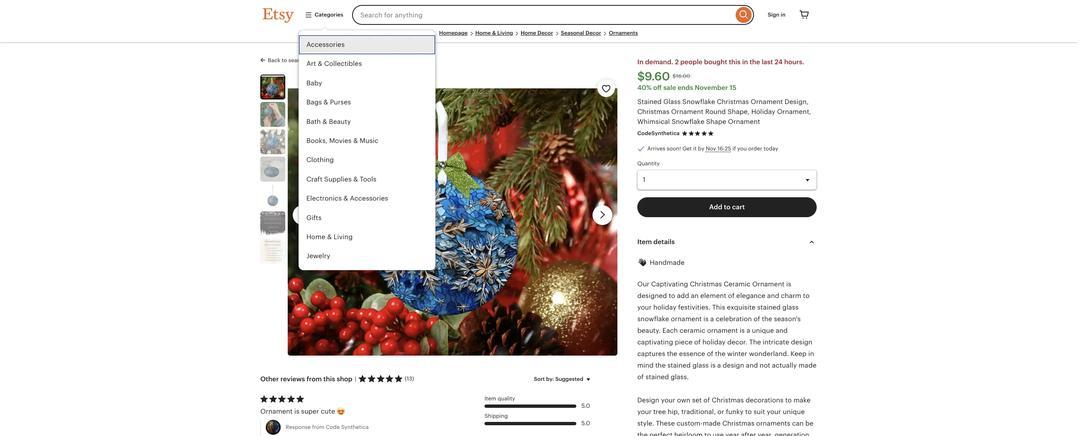 Task type: vqa. For each thing, say whether or not it's contained in the screenshot.
$37.79+
no



Task type: locate. For each thing, give the bounding box(es) containing it.
1 horizontal spatial glass
[[783, 304, 799, 312]]

and down 'season's'
[[776, 327, 788, 335]]

by
[[698, 146, 705, 152]]

1 horizontal spatial living
[[497, 30, 513, 36]]

0 horizontal spatial made
[[703, 420, 721, 428]]

stained up glass.
[[668, 362, 691, 370]]

today
[[764, 146, 778, 152]]

item inside dropdown button
[[638, 238, 652, 246]]

home down the gifts
[[307, 233, 326, 241]]

0 vertical spatial supplies
[[324, 176, 352, 184]]

to left the use on the right
[[705, 432, 711, 437]]

0 horizontal spatial home & living
[[307, 233, 353, 241]]

home & living link
[[475, 30, 513, 36], [299, 228, 435, 247]]

captivating
[[638, 339, 673, 347]]

home & living up jewelry
[[307, 233, 353, 241]]

1 vertical spatial living
[[334, 233, 353, 241]]

in right keep
[[809, 350, 814, 358]]

holiday
[[752, 108, 776, 116]]

1 vertical spatial 5.0
[[582, 421, 590, 427]]

this right bought
[[729, 58, 741, 66]]

0 vertical spatial accessories
[[307, 41, 345, 49]]

stained down elegance
[[758, 304, 781, 312]]

sign in button
[[762, 7, 792, 22]]

& up jewelry
[[327, 233, 332, 241]]

the left 'season's'
[[762, 316, 772, 323]]

menu
[[299, 30, 436, 286]]

1 vertical spatial in
[[742, 58, 748, 66]]

each
[[663, 327, 678, 335]]

and left charm
[[768, 292, 779, 300]]

to left cart in the top of the page
[[724, 203, 731, 211]]

ornament up elegance
[[752, 281, 785, 289]]

in right sign
[[781, 12, 786, 18]]

design down winter
[[723, 362, 744, 370]]

1 horizontal spatial ornament
[[707, 327, 738, 335]]

of right the essence
[[707, 350, 714, 358]]

gifts link
[[299, 209, 435, 228]]

& right art
[[318, 60, 323, 68]]

christmas up shape, on the top right of page
[[717, 98, 749, 106]]

decor for seasonal decor
[[586, 30, 601, 36]]

ornament is super cute 😍
[[260, 408, 345, 416]]

home & living right homepage at top
[[475, 30, 513, 36]]

is
[[786, 281, 792, 289], [704, 316, 709, 323], [740, 327, 745, 335], [711, 362, 716, 370], [294, 408, 299, 416]]

the inside design your own set of christmas decorations to make your tree hip, traditional, or funky to suit your unique style. these custom-made christmas ornaments can be the perfect heirloom to use year after year, generat
[[638, 432, 648, 437]]

snowflake down 40% off sale ends november 15
[[683, 98, 715, 106]]

festivities.
[[678, 304, 711, 312]]

books, movies & music
[[307, 137, 379, 145]]

the down the style.
[[638, 432, 648, 437]]

stained glass snowflake christmas ornament design christmas image 4 image
[[260, 157, 285, 182]]

& right homepage at top
[[492, 30, 496, 36]]

ornament up the response
[[260, 408, 293, 416]]

in
[[781, 12, 786, 18], [742, 58, 748, 66], [809, 350, 814, 358]]

item quality
[[485, 396, 515, 402]]

your up the style.
[[638, 409, 652, 417]]

0 horizontal spatial decor
[[538, 30, 553, 36]]

1 horizontal spatial this
[[729, 58, 741, 66]]

in left last
[[742, 58, 748, 66]]

1 decor from the left
[[538, 30, 553, 36]]

home & living link down electronics & accessories link
[[299, 228, 435, 247]]

the
[[750, 58, 760, 66], [762, 316, 772, 323], [667, 350, 678, 358], [715, 350, 726, 358], [656, 362, 666, 370], [638, 432, 648, 437]]

from right "reviews"
[[307, 376, 322, 384]]

jewelry link
[[299, 247, 435, 267]]

1 horizontal spatial item
[[638, 238, 652, 246]]

to inside add to cart button
[[724, 203, 731, 211]]

arrives soon! get it by nov 16-25 if you order today
[[648, 146, 778, 152]]

ornament up ceramic
[[671, 316, 702, 323]]

2 vertical spatial in
[[809, 350, 814, 358]]

the down captures
[[656, 362, 666, 370]]

art
[[307, 60, 316, 68]]

baby
[[307, 79, 322, 87]]

made inside design your own set of christmas decorations to make your tree hip, traditional, or funky to suit your unique style. these custom-made christmas ornaments can be the perfect heirloom to use year after year, generat
[[703, 420, 721, 428]]

decor down search for anything text field
[[538, 30, 553, 36]]

0 horizontal spatial a
[[711, 316, 714, 323]]

stained glass snowflake christmas ornament design christmas image 1 image
[[288, 75, 618, 356], [261, 75, 285, 99]]

whimsical
[[638, 118, 670, 126]]

craft supplies & tools link
[[299, 170, 435, 189]]

2 vertical spatial a
[[718, 362, 721, 370]]

ornament down celebration
[[707, 327, 738, 335]]

0 vertical spatial living
[[497, 30, 513, 36]]

0 vertical spatial 5.0
[[582, 403, 590, 410]]

glass down the essence
[[693, 362, 709, 370]]

response from code synthetica
[[286, 425, 369, 431]]

0 vertical spatial in
[[781, 12, 786, 18]]

tools
[[360, 176, 376, 184]]

1 horizontal spatial stained glass snowflake christmas ornament design christmas image 1 image
[[288, 75, 618, 356]]

2 vertical spatial and
[[746, 362, 758, 370]]

to right charm
[[803, 292, 810, 300]]

ornament inside our captivating christmas ceramic ornament is designed to add an element of elegance and charm to your holiday festivities. this exquisite stained glass snowflake ornament is a celebration of the season's beauty. each ceramic ornament is a unique and captivating piece of holiday decor. the intricate design captures the essence of the winter wonderland. keep in mind the stained glass is a design and not actually made of stained glass.
[[752, 281, 785, 289]]

bath & beauty link
[[299, 112, 435, 132]]

of right set
[[704, 397, 710, 405]]

to left add at bottom
[[669, 292, 675, 300]]

ornaments link
[[609, 30, 638, 36]]

1 vertical spatial a
[[747, 327, 750, 335]]

of inside design your own set of christmas decorations to make your tree hip, traditional, or funky to suit your unique style. these custom-made christmas ornaments can be the perfect heirloom to use year after year, generat
[[704, 397, 710, 405]]

1 vertical spatial home & living
[[307, 233, 353, 241]]

stained glass snowflake christmas ornament design christmas image 6 image
[[260, 212, 285, 237]]

stained down the mind
[[646, 374, 669, 382]]

stained
[[638, 98, 662, 106]]

your inside our captivating christmas ceramic ornament is designed to add an element of elegance and charm to your holiday festivities. this exquisite stained glass snowflake ornament is a celebration of the season's beauty. each ceramic ornament is a unique and captivating piece of holiday decor. the intricate design captures the essence of the winter wonderland. keep in mind the stained glass is a design and not actually made of stained glass.
[[638, 304, 652, 312]]

2 horizontal spatial a
[[747, 327, 750, 335]]

christmas up the element
[[690, 281, 722, 289]]

in
[[638, 58, 644, 66]]

unique up the
[[752, 327, 774, 335]]

2 5.0 from the top
[[582, 421, 590, 427]]

season's
[[774, 316, 801, 323]]

1 horizontal spatial holiday
[[703, 339, 726, 347]]

decor right seasonal
[[586, 30, 601, 36]]

menu containing accessories
[[299, 30, 436, 286]]

of down exquisite
[[754, 316, 760, 323]]

living down the gifts "link"
[[334, 233, 353, 241]]

living inside "menu"
[[334, 233, 353, 241]]

0 horizontal spatial ornament
[[671, 316, 702, 323]]

ornament
[[671, 316, 702, 323], [707, 327, 738, 335]]

ornament up holiday
[[751, 98, 783, 106]]

glass
[[783, 304, 799, 312], [693, 362, 709, 370]]

1 horizontal spatial decor
[[586, 30, 601, 36]]

to
[[282, 57, 287, 64], [724, 203, 731, 211], [669, 292, 675, 300], [803, 292, 810, 300], [786, 397, 792, 405], [746, 409, 752, 417], [705, 432, 711, 437]]

0 horizontal spatial home
[[307, 233, 326, 241]]

0 vertical spatial item
[[638, 238, 652, 246]]

it
[[693, 146, 697, 152]]

of down the ceramic
[[728, 292, 735, 300]]

living left home decor
[[497, 30, 513, 36]]

ceramic
[[724, 281, 751, 289]]

living inside menu bar
[[497, 30, 513, 36]]

this left shop
[[324, 376, 335, 384]]

funky
[[726, 409, 744, 417]]

0 vertical spatial from
[[307, 376, 322, 384]]

5.0 for item quality
[[582, 403, 590, 410]]

1 vertical spatial glass
[[693, 362, 709, 370]]

celebration
[[716, 316, 752, 323]]

home decor link
[[521, 30, 553, 36]]

0 horizontal spatial holiday
[[654, 304, 677, 312]]

0 horizontal spatial design
[[723, 362, 744, 370]]

1 vertical spatial from
[[312, 425, 324, 431]]

None search field
[[352, 5, 754, 25]]

bags & purses link
[[299, 93, 435, 112]]

style.
[[638, 420, 654, 428]]

accessories up results
[[307, 41, 345, 49]]

none search field inside banner
[[352, 5, 754, 25]]

0 vertical spatial unique
[[752, 327, 774, 335]]

stained glass snowflake christmas ornament design christmas image 2 image
[[260, 102, 285, 127]]

quantity
[[638, 161, 660, 167]]

1 horizontal spatial accessories
[[350, 195, 388, 203]]

1 vertical spatial unique
[[783, 409, 805, 417]]

1 vertical spatial home & living link
[[299, 228, 435, 247]]

& left music
[[353, 137, 358, 145]]

home right homepage at top
[[475, 30, 491, 36]]

made
[[799, 362, 817, 370], [703, 420, 721, 428]]

sign in
[[768, 12, 786, 18]]

1 vertical spatial this
[[324, 376, 335, 384]]

if
[[733, 146, 736, 152]]

& inside menu bar
[[492, 30, 496, 36]]

make
[[794, 397, 811, 405]]

1 vertical spatial item
[[485, 396, 496, 402]]

1 vertical spatial accessories
[[350, 195, 388, 203]]

holiday left decor.
[[703, 339, 726, 347]]

holiday up snowflake at the right bottom of the page
[[654, 304, 677, 312]]

nov
[[706, 146, 716, 152]]

stained glass snowflake christmas ornament design, christmas ornament round shape, holiday ornament, whimsical snowflake shape ornament
[[638, 98, 811, 126]]

snowflake
[[683, 98, 715, 106], [672, 118, 705, 126]]

your
[[638, 304, 652, 312], [661, 397, 675, 405], [638, 409, 652, 417], [767, 409, 781, 417]]

1 horizontal spatial made
[[799, 362, 817, 370]]

2 horizontal spatial in
[[809, 350, 814, 358]]

heirloom
[[675, 432, 703, 437]]

0 vertical spatial glass
[[783, 304, 799, 312]]

purses
[[330, 99, 351, 106]]

categories
[[315, 12, 343, 18]]

glass down charm
[[783, 304, 799, 312]]

1 horizontal spatial home & living
[[475, 30, 513, 36]]

supplies down 'jewelry' link
[[351, 272, 378, 280]]

christmas up or
[[712, 397, 744, 405]]

supplies up electronics & accessories
[[324, 176, 352, 184]]

0 horizontal spatial home & living link
[[299, 228, 435, 247]]

the
[[750, 339, 761, 347]]

music
[[360, 137, 379, 145]]

snowflake down glass
[[672, 118, 705, 126]]

ornaments
[[756, 420, 791, 428]]

0 vertical spatial home & living
[[475, 30, 513, 36]]

item left quality at bottom
[[485, 396, 496, 402]]

0 horizontal spatial accessories
[[307, 41, 345, 49]]

and
[[768, 292, 779, 300], [776, 327, 788, 335], [746, 362, 758, 370]]

1 horizontal spatial home & living link
[[475, 30, 513, 36]]

&
[[492, 30, 496, 36], [318, 60, 323, 68], [324, 99, 328, 106], [323, 118, 327, 126], [353, 137, 358, 145], [353, 176, 358, 184], [344, 195, 348, 203], [327, 233, 332, 241], [327, 272, 331, 280]]

collectibles
[[324, 60, 362, 68]]

1 horizontal spatial unique
[[783, 409, 805, 417]]

& right bags
[[324, 99, 328, 106]]

0 horizontal spatial living
[[334, 233, 353, 241]]

made down keep
[[799, 362, 817, 370]]

item left details
[[638, 238, 652, 246]]

home & living link right homepage at top
[[475, 30, 513, 36]]

0 horizontal spatial item
[[485, 396, 496, 402]]

year,
[[758, 432, 773, 437]]

ornament,
[[777, 108, 811, 116]]

demand.
[[645, 58, 674, 66]]

design up keep
[[791, 339, 813, 347]]

1 horizontal spatial design
[[791, 339, 813, 347]]

ornament down glass
[[671, 108, 704, 116]]

the left last
[[750, 58, 760, 66]]

menu bar
[[263, 30, 815, 43]]

your down the designed
[[638, 304, 652, 312]]

item
[[638, 238, 652, 246], [485, 396, 496, 402]]

and left not
[[746, 362, 758, 370]]

handmade
[[650, 259, 685, 267]]

40%
[[638, 84, 652, 92]]

unique up 'can'
[[783, 409, 805, 417]]

our
[[638, 281, 650, 289]]

add
[[677, 292, 689, 300]]

1 vertical spatial design
[[723, 362, 744, 370]]

to right back
[[282, 57, 287, 64]]

1 vertical spatial made
[[703, 420, 721, 428]]

design your own set of christmas decorations to make your tree hip, traditional, or funky to suit your unique style. these custom-made christmas ornaments can be the perfect heirloom to use year after year, generat
[[638, 397, 814, 437]]

electronics & accessories
[[307, 195, 388, 203]]

0 vertical spatial this
[[729, 58, 741, 66]]

banner
[[248, 0, 829, 286]]

0 horizontal spatial in
[[742, 58, 748, 66]]

unique
[[752, 327, 774, 335], [783, 409, 805, 417]]

1 5.0 from the top
[[582, 403, 590, 410]]

made up the use on the right
[[703, 420, 721, 428]]

2 decor from the left
[[586, 30, 601, 36]]

home down search for anything text field
[[521, 30, 536, 36]]

0 horizontal spatial unique
[[752, 327, 774, 335]]

unique inside design your own set of christmas decorations to make your tree hip, traditional, or funky to suit your unique style. these custom-made christmas ornaments can be the perfect heirloom to use year after year, generat
[[783, 409, 805, 417]]

captures
[[638, 350, 665, 358]]

& left the tools
[[353, 176, 358, 184]]

1 vertical spatial holiday
[[703, 339, 726, 347]]

accessories down the "craft supplies & tools" link
[[350, 195, 388, 203]]

0 vertical spatial made
[[799, 362, 817, 370]]

sort by: suggested
[[534, 377, 584, 383]]

24
[[775, 58, 783, 66]]

1 horizontal spatial in
[[781, 12, 786, 18]]

from left code
[[312, 425, 324, 431]]

christmas up whimsical
[[638, 108, 670, 116]]

living
[[497, 30, 513, 36], [334, 233, 353, 241]]

0 vertical spatial design
[[791, 339, 813, 347]]



Task type: describe. For each thing, give the bounding box(es) containing it.
menu bar containing homepage
[[263, 30, 815, 43]]

seasonal decor
[[561, 30, 601, 36]]

snowflake
[[638, 316, 669, 323]]

clothing link
[[299, 151, 435, 170]]

designed
[[638, 292, 667, 300]]

perfect
[[650, 432, 673, 437]]

christmas inside our captivating christmas ceramic ornament is designed to add an element of elegance and charm to your holiday festivities. this exquisite stained glass snowflake ornament is a celebration of the season's beauty. each ceramic ornament is a unique and captivating piece of holiday decor. the intricate design captures the essence of the winter wonderland. keep in mind the stained glass is a design and not actually made of stained glass.
[[690, 281, 722, 289]]

40% off sale ends november 15
[[638, 84, 737, 92]]

0 vertical spatial holiday
[[654, 304, 677, 312]]

use
[[713, 432, 724, 437]]

sign
[[768, 12, 780, 18]]

2 horizontal spatial home
[[521, 30, 536, 36]]

super
[[301, 408, 319, 416]]

response
[[286, 425, 311, 431]]

stained glass snowflake christmas ornament design christmas image 5 image
[[260, 184, 285, 209]]

unique inside our captivating christmas ceramic ornament is designed to add an element of elegance and charm to your holiday festivities. this exquisite stained glass snowflake ornament is a celebration of the season's beauty. each ceramic ornament is a unique and captivating piece of holiday decor. the intricate design captures the essence of the winter wonderland. keep in mind the stained glass is a design and not actually made of stained glass.
[[752, 327, 774, 335]]

an
[[691, 292, 699, 300]]

exquisite
[[727, 304, 756, 312]]

$9.60
[[638, 70, 670, 83]]

to left make
[[786, 397, 792, 405]]

accessories link
[[299, 35, 435, 55]]

custom-
[[677, 420, 703, 428]]

you
[[738, 146, 747, 152]]

stained glass snowflake christmas ornament design christmas image 7 image
[[260, 239, 285, 264]]

0 vertical spatial ornament
[[671, 316, 702, 323]]

bags
[[307, 99, 322, 106]]

element
[[701, 292, 727, 300]]

0 vertical spatial home & living link
[[475, 30, 513, 36]]

0 vertical spatial and
[[768, 292, 779, 300]]

stained glass snowflake christmas ornament design christmas image 3 image
[[260, 129, 285, 154]]

winter
[[727, 350, 748, 358]]

tree
[[654, 409, 666, 417]]

item for item quality
[[485, 396, 496, 402]]

😍
[[337, 408, 345, 416]]

the down piece in the bottom right of the page
[[667, 350, 678, 358]]

seasonal decor link
[[561, 30, 601, 36]]

accessories inside accessories link
[[307, 41, 345, 49]]

search
[[288, 57, 306, 64]]

suggested
[[555, 377, 584, 383]]

in inside our captivating christmas ceramic ornament is designed to add an element of elegance and charm to your holiday festivities. this exquisite stained glass snowflake ornament is a celebration of the season's beauty. each ceramic ornament is a unique and captivating piece of holiday decor. the intricate design captures the essence of the winter wonderland. keep in mind the stained glass is a design and not actually made of stained glass.
[[809, 350, 814, 358]]

own
[[677, 397, 691, 405]]

after
[[741, 432, 756, 437]]

code
[[326, 425, 340, 431]]

1 vertical spatial and
[[776, 327, 788, 335]]

0 horizontal spatial stained glass snowflake christmas ornament design christmas image 1 image
[[261, 75, 285, 99]]

categories button
[[299, 7, 350, 22]]

paper & party supplies link
[[299, 267, 435, 286]]

ends
[[678, 84, 693, 92]]

16-
[[718, 146, 725, 152]]

back
[[268, 57, 280, 64]]

2 vertical spatial stained
[[646, 374, 669, 382]]

sort
[[534, 377, 545, 383]]

add to cart
[[709, 203, 745, 211]]

by:
[[546, 377, 554, 383]]

homepage link
[[439, 30, 468, 36]]

in inside button
[[781, 12, 786, 18]]

to left suit
[[746, 409, 752, 417]]

0 vertical spatial a
[[711, 316, 714, 323]]

the left winter
[[715, 350, 726, 358]]

mind
[[638, 362, 654, 370]]

ornament down shape, on the top right of page
[[728, 118, 760, 126]]

item details button
[[630, 233, 824, 252]]

item for item details
[[638, 238, 652, 246]]

1 vertical spatial stained
[[668, 362, 691, 370]]

0 vertical spatial stained
[[758, 304, 781, 312]]

wonderland.
[[749, 350, 789, 358]]

0 horizontal spatial glass
[[693, 362, 709, 370]]

$9.60 $16.00
[[638, 70, 691, 83]]

to inside 'back to search results' link
[[282, 57, 287, 64]]

living for home & living link to the bottom
[[334, 233, 353, 241]]

bath & beauty
[[307, 118, 351, 126]]

beauty.
[[638, 327, 661, 335]]

craft supplies & tools
[[307, 176, 376, 184]]

set
[[692, 397, 702, 405]]

can
[[792, 420, 804, 428]]

art & collectibles
[[307, 60, 362, 68]]

charm
[[781, 292, 802, 300]]

decor for home decor
[[538, 30, 553, 36]]

synthetica
[[341, 425, 369, 431]]

banner containing accessories
[[248, 0, 829, 286]]

soon! get
[[667, 146, 692, 152]]

made inside our captivating christmas ceramic ornament is designed to add an element of elegance and charm to your holiday festivities. this exquisite stained glass snowflake ornament is a celebration of the season's beauty. each ceramic ornament is a unique and captivating piece of holiday decor. the intricate design captures the essence of the winter wonderland. keep in mind the stained glass is a design and not actually made of stained glass.
[[799, 362, 817, 370]]

paper
[[307, 272, 325, 280]]

Search for anything text field
[[352, 5, 734, 25]]

shipping
[[485, 414, 508, 420]]

craft
[[307, 176, 323, 184]]

0 horizontal spatial this
[[324, 376, 335, 384]]

be
[[806, 420, 814, 428]]

bought
[[704, 58, 728, 66]]

1 vertical spatial supplies
[[351, 272, 378, 280]]

suit
[[754, 409, 765, 417]]

baby link
[[299, 74, 435, 93]]

not
[[760, 362, 771, 370]]

15
[[730, 84, 737, 92]]

people
[[681, 58, 703, 66]]

bags & purses
[[307, 99, 351, 106]]

year
[[726, 432, 740, 437]]

hours.
[[784, 58, 805, 66]]

christmas up year
[[723, 420, 755, 428]]

& down "craft supplies & tools"
[[344, 195, 348, 203]]

5.0 for shipping
[[582, 421, 590, 427]]

accessories inside electronics & accessories link
[[350, 195, 388, 203]]

electronics
[[307, 195, 342, 203]]

actually
[[772, 362, 797, 370]]

shop
[[337, 376, 353, 384]]

your up hip,
[[661, 397, 675, 405]]

item details
[[638, 238, 675, 246]]

& right bath
[[323, 118, 327, 126]]

1 vertical spatial snowflake
[[672, 118, 705, 126]]

glass
[[664, 98, 681, 106]]

arrives
[[648, 146, 666, 152]]

movies
[[329, 137, 352, 145]]

1 vertical spatial ornament
[[707, 327, 738, 335]]

other
[[260, 376, 279, 384]]

this
[[712, 304, 725, 312]]

of down the mind
[[638, 374, 644, 382]]

paper & party supplies
[[307, 272, 378, 280]]

0 vertical spatial snowflake
[[683, 98, 715, 106]]

elegance
[[737, 292, 766, 300]]

$16.00
[[673, 73, 691, 79]]

& left 'party'
[[327, 272, 331, 280]]

living for topmost home & living link
[[497, 30, 513, 36]]

results
[[307, 57, 325, 64]]

in demand. 2 people bought this in the last 24 hours.
[[638, 58, 805, 66]]

your up ornaments
[[767, 409, 781, 417]]

of down ceramic
[[694, 339, 701, 347]]

clothing
[[307, 156, 334, 164]]

(13)
[[405, 376, 414, 383]]

1 horizontal spatial home
[[475, 30, 491, 36]]

cart
[[732, 203, 745, 211]]

november
[[695, 84, 728, 92]]

art & collectibles link
[[299, 55, 435, 74]]

beauty
[[329, 118, 351, 126]]

codesynthetica link
[[638, 130, 680, 137]]

1 horizontal spatial a
[[718, 362, 721, 370]]



